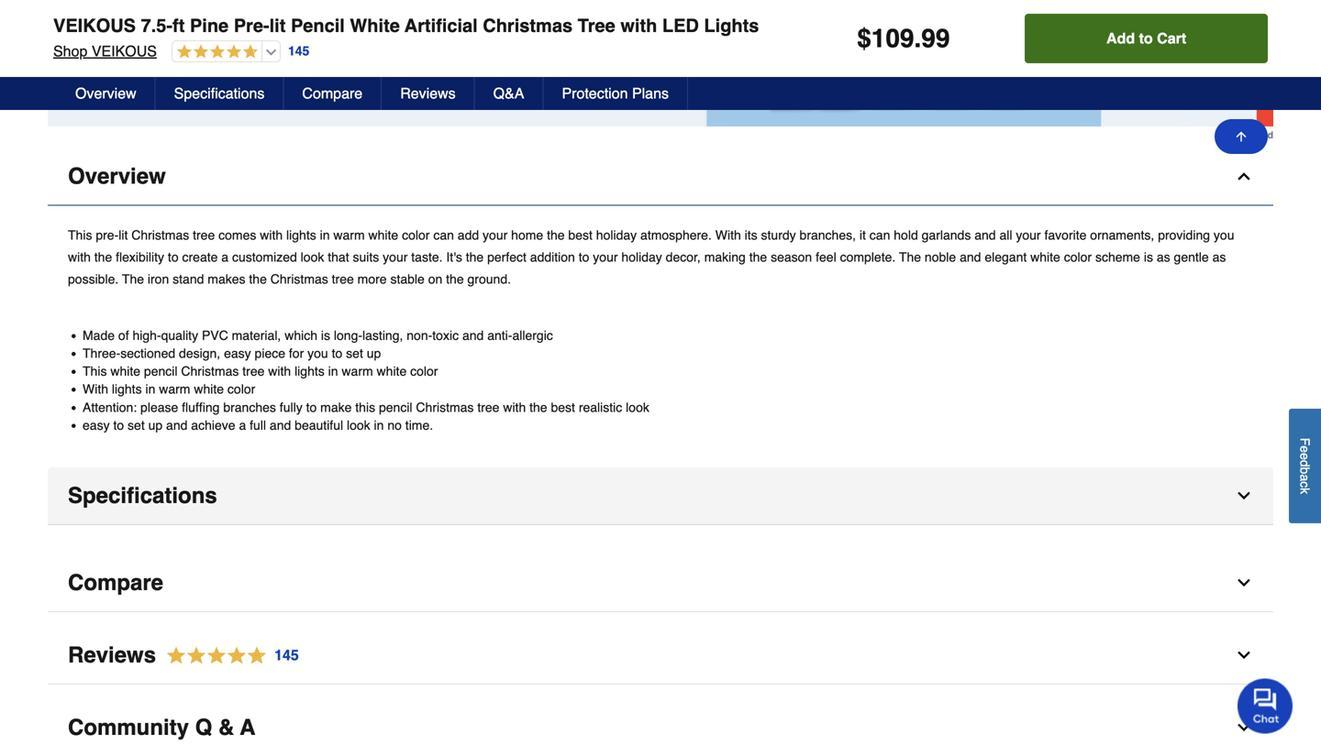 Task type: vqa. For each thing, say whether or not it's contained in the screenshot.
Yes related to Wash Now, Dry Later Option
no



Task type: describe. For each thing, give the bounding box(es) containing it.
f e e d b a c k button
[[1289, 409, 1321, 524]]

a
[[240, 715, 255, 741]]

look inside this pre-lit christmas tree comes with lights in warm white color can add your home the best holiday atmosphere. with its sturdy branches, it can hold garlands and all your favorite ornaments, providing you with the flexibility to create a customized look that suits your taste. it's the perfect addition to your holiday decor, making the season feel complete. the noble and elegant white color scheme is as gentle as possible. the iron stand makes the christmas tree more stable on the ground.
[[301, 250, 324, 265]]

0 vertical spatial pencil
[[144, 364, 178, 379]]

time.
[[405, 418, 433, 433]]

lasting,
[[362, 328, 403, 343]]

iron
[[148, 272, 169, 287]]

with down anti-
[[503, 400, 526, 415]]

white up suits at the top of page
[[368, 228, 398, 243]]

1 horizontal spatial easy
[[224, 346, 251, 361]]

the right it's
[[466, 250, 484, 265]]

ft
[[173, 15, 185, 36]]

community
[[68, 715, 189, 741]]

1 can from the left
[[433, 228, 454, 243]]

and down please at the left bottom of page
[[166, 418, 188, 433]]

home
[[511, 228, 543, 243]]

chevron down image for compare
[[1235, 574, 1253, 593]]

4.7 stars image containing 145
[[156, 644, 300, 669]]

possible.
[[68, 272, 119, 287]]

ornaments,
[[1090, 228, 1154, 243]]

addition
[[530, 250, 575, 265]]

to right "addition"
[[579, 250, 589, 265]]

to up beautiful
[[306, 400, 317, 415]]

1 vertical spatial specifications button
[[48, 468, 1273, 526]]

best inside made of high-quality pvc material, which is long-lasting, non-toxic and anti-allergic three-sectioned design, easy piece for you to set up this white pencil christmas tree with lights in warm white color with lights in warm white color attention: please fluffing branches fully to make this pencil christmas tree with the best realistic look easy to set up and achieve a full and beautiful look in no time.
[[551, 400, 575, 415]]

allergic
[[512, 328, 553, 343]]

0 vertical spatial overview button
[[57, 77, 156, 110]]

on
[[428, 272, 442, 287]]

garlands
[[922, 228, 971, 243]]

color down the favorite
[[1064, 250, 1092, 265]]

gentle
[[1174, 250, 1209, 265]]

white down lasting, on the top left of page
[[377, 364, 407, 379]]

your up perfect
[[483, 228, 508, 243]]

with inside made of high-quality pvc material, which is long-lasting, non-toxic and anti-allergic three-sectioned design, easy piece for you to set up this white pencil christmas tree with lights in warm white color with lights in warm white color attention: please fluffing branches fully to make this pencil christmas tree with the best realistic look easy to set up and achieve a full and beautiful look in no time.
[[83, 382, 108, 397]]

artificial
[[405, 15, 478, 36]]

q&a
[[493, 85, 524, 102]]

to inside "button"
[[1139, 30, 1153, 47]]

decor,
[[666, 250, 701, 265]]

$
[[857, 24, 871, 53]]

reviews button
[[382, 77, 475, 110]]

pvc
[[202, 328, 228, 343]]

0 vertical spatial holiday
[[596, 228, 637, 243]]

your right "addition"
[[593, 250, 618, 265]]

0 vertical spatial overview
[[75, 85, 136, 102]]

led
[[662, 15, 699, 36]]

long-
[[334, 328, 362, 343]]

1 e from the top
[[1298, 446, 1312, 453]]

it's
[[446, 250, 462, 265]]

elegant
[[985, 250, 1027, 265]]

that
[[328, 250, 349, 265]]

pre-
[[234, 15, 269, 36]]

1 vertical spatial veikous
[[92, 43, 157, 60]]

material,
[[232, 328, 281, 343]]

add to cart button
[[1025, 14, 1268, 63]]

feel
[[816, 250, 836, 265]]

toxic
[[432, 328, 459, 343]]

chevron down image for community q & a
[[1235, 719, 1253, 738]]

0 horizontal spatial set
[[128, 418, 145, 433]]

protection
[[562, 85, 628, 102]]

which
[[285, 328, 317, 343]]

for
[[289, 346, 304, 361]]

2 horizontal spatial look
[[626, 400, 649, 415]]

this pre-lit christmas tree comes with lights in warm white color can add your home the best holiday atmosphere. with its sturdy branches, it can hold garlands and all your favorite ornaments, providing you with the flexibility to create a customized look that suits your taste. it's the perfect addition to your holiday decor, making the season feel complete. the noble and elegant white color scheme is as gentle as possible. the iron stand makes the christmas tree more stable on the ground.
[[68, 228, 1234, 287]]

community q & a
[[68, 715, 255, 741]]

the down customized
[[249, 272, 267, 287]]

with down piece
[[268, 364, 291, 379]]

f
[[1298, 438, 1312, 446]]

christmas up time.
[[416, 400, 474, 415]]

shop
[[53, 43, 87, 60]]

your up stable
[[383, 250, 408, 265]]

comes
[[218, 228, 256, 243]]

1 vertical spatial reviews
[[68, 643, 156, 668]]

made of high-quality pvc material, which is long-lasting, non-toxic and anti-allergic three-sectioned design, easy piece for you to set up this white pencil christmas tree with lights in warm white color with lights in warm white color attention: please fluffing branches fully to make this pencil christmas tree with the best realistic look easy to set up and achieve a full and beautiful look in no time.
[[83, 328, 649, 433]]

fully
[[280, 400, 302, 415]]

taste.
[[411, 250, 443, 265]]

0 horizontal spatial the
[[122, 272, 144, 287]]

chevron down image
[[1235, 487, 1253, 505]]

1 horizontal spatial look
[[347, 418, 370, 433]]

realistic
[[579, 400, 622, 415]]

2 can from the left
[[869, 228, 890, 243]]

lights inside this pre-lit christmas tree comes with lights in warm white color can add your home the best holiday atmosphere. with its sturdy branches, it can hold garlands and all your favorite ornaments, providing you with the flexibility to create a customized look that suits your taste. it's the perfect addition to your holiday decor, making the season feel complete. the noble and elegant white color scheme is as gentle as possible. the iron stand makes the christmas tree more stable on the ground.
[[286, 228, 316, 243]]

with up customized
[[260, 228, 283, 243]]

a inside made of high-quality pvc material, which is long-lasting, non-toxic and anti-allergic three-sectioned design, easy piece for you to set up this white pencil christmas tree with lights in warm white color with lights in warm white color attention: please fluffing branches fully to make this pencil christmas tree with the best realistic look easy to set up and achieve a full and beautiful look in no time.
[[239, 418, 246, 433]]

with up possible.
[[68, 250, 91, 265]]

2 vertical spatial warm
[[159, 382, 190, 397]]

chat invite button image
[[1238, 678, 1293, 734]]

chevron down image for reviews
[[1235, 647, 1253, 665]]

no
[[387, 418, 402, 433]]

tree down piece
[[242, 364, 265, 379]]

piece
[[255, 346, 285, 361]]

attention:
[[83, 400, 137, 415]]

customized
[[232, 250, 297, 265]]

all
[[999, 228, 1012, 243]]

white up fluffing
[[194, 382, 224, 397]]

stand
[[173, 272, 204, 287]]

making
[[704, 250, 746, 265]]

0 vertical spatial specifications
[[174, 85, 265, 102]]

in up please at the left bottom of page
[[145, 382, 155, 397]]

sturdy
[[761, 228, 796, 243]]

0 horizontal spatial easy
[[83, 418, 110, 433]]

compare for "compare" button to the top
[[302, 85, 363, 102]]

flexibility
[[116, 250, 164, 265]]

with left led
[[620, 15, 657, 36]]

advertisement region
[[48, 0, 1273, 141]]

$ 109 . 99
[[857, 24, 950, 53]]

this inside made of high-quality pvc material, which is long-lasting, non-toxic and anti-allergic three-sectioned design, easy piece for you to set up this white pencil christmas tree with lights in warm white color with lights in warm white color attention: please fluffing branches fully to make this pencil christmas tree with the best realistic look easy to set up and achieve a full and beautiful look in no time.
[[83, 364, 107, 379]]

christmas left tree
[[483, 15, 573, 36]]

the right "on"
[[446, 272, 464, 287]]

perfect
[[487, 250, 526, 265]]

achieve
[[191, 418, 235, 433]]

.
[[914, 24, 921, 53]]

design,
[[179, 346, 220, 361]]

b
[[1298, 467, 1312, 475]]

pre-
[[96, 228, 119, 243]]

and right the noble
[[960, 250, 981, 265]]

this inside this pre-lit christmas tree comes with lights in warm white color can add your home the best holiday atmosphere. with its sturdy branches, it can hold garlands and all your favorite ornaments, providing you with the flexibility to create a customized look that suits your taste. it's the perfect addition to your holiday decor, making the season feel complete. the noble and elegant white color scheme is as gentle as possible. the iron stand makes the christmas tree more stable on the ground.
[[68, 228, 92, 243]]

to down attention:
[[113, 418, 124, 433]]

tree down anti-
[[477, 400, 499, 415]]

ground.
[[467, 272, 511, 287]]

k
[[1298, 488, 1312, 495]]

and left all
[[974, 228, 996, 243]]

plans
[[632, 85, 669, 102]]

create
[[182, 250, 218, 265]]

with inside this pre-lit christmas tree comes with lights in warm white color can add your home the best holiday atmosphere. with its sturdy branches, it can hold garlands and all your favorite ornaments, providing you with the flexibility to create a customized look that suits your taste. it's the perfect addition to your holiday decor, making the season feel complete. the noble and elegant white color scheme is as gentle as possible. the iron stand makes the christmas tree more stable on the ground.
[[715, 228, 741, 243]]

complete.
[[840, 250, 896, 265]]

christmas up flexibility
[[131, 228, 189, 243]]

the down its
[[749, 250, 767, 265]]

1 vertical spatial pencil
[[379, 400, 412, 415]]

1 as from the left
[[1157, 250, 1170, 265]]



Task type: locate. For each thing, give the bounding box(es) containing it.
as right gentle
[[1212, 250, 1226, 265]]

the
[[899, 250, 921, 265], [122, 272, 144, 287]]

chevron down image inside "compare" button
[[1235, 574, 1253, 593]]

overview button down shop veikous
[[57, 77, 156, 110]]

with
[[715, 228, 741, 243], [83, 382, 108, 397]]

warm up that in the top of the page
[[333, 228, 365, 243]]

0 vertical spatial specifications button
[[156, 77, 284, 110]]

non-
[[407, 328, 432, 343]]

0 vertical spatial compare button
[[284, 77, 382, 110]]

specifications button
[[156, 77, 284, 110], [48, 468, 1273, 526]]

1 horizontal spatial as
[[1212, 250, 1226, 265]]

f e e d b a c k
[[1298, 438, 1312, 495]]

2 horizontal spatial a
[[1298, 475, 1312, 482]]

please
[[140, 400, 178, 415]]

the down flexibility
[[122, 272, 144, 287]]

color up branches
[[227, 382, 255, 397]]

4.7 stars image up & at the left of page
[[156, 644, 300, 669]]

white
[[350, 15, 400, 36]]

1 vertical spatial chevron down image
[[1235, 647, 1253, 665]]

color down the non-
[[410, 364, 438, 379]]

white down the favorite
[[1030, 250, 1060, 265]]

1 vertical spatial you
[[307, 346, 328, 361]]

4.7 stars image down pine
[[172, 44, 258, 61]]

is inside this pre-lit christmas tree comes with lights in warm white color can add your home the best holiday atmosphere. with its sturdy branches, it can hold garlands and all your favorite ornaments, providing you with the flexibility to create a customized look that suits your taste. it's the perfect addition to your holiday decor, making the season feel complete. the noble and elegant white color scheme is as gentle as possible. the iron stand makes the christmas tree more stable on the ground.
[[1144, 250, 1153, 265]]

the down "hold"
[[899, 250, 921, 265]]

arrow up image
[[1234, 129, 1249, 144]]

0 horizontal spatial compare
[[68, 571, 163, 596]]

99
[[921, 24, 950, 53]]

this left pre- at the top of the page
[[68, 228, 92, 243]]

1 vertical spatial look
[[626, 400, 649, 415]]

0 vertical spatial this
[[68, 228, 92, 243]]

1 vertical spatial compare
[[68, 571, 163, 596]]

look
[[301, 250, 324, 265], [626, 400, 649, 415], [347, 418, 370, 433]]

e up d
[[1298, 446, 1312, 453]]

is left long-
[[321, 328, 330, 343]]

0 vertical spatial compare
[[302, 85, 363, 102]]

0 vertical spatial lit
[[269, 15, 286, 36]]

make
[[320, 400, 352, 415]]

cart
[[1157, 30, 1186, 47]]

color up taste.
[[402, 228, 430, 243]]

0 vertical spatial with
[[715, 228, 741, 243]]

&
[[218, 715, 234, 741]]

1 horizontal spatial with
[[715, 228, 741, 243]]

7.5-
[[141, 15, 173, 36]]

lit left pencil
[[269, 15, 286, 36]]

protection plans button
[[543, 77, 688, 110]]

0 vertical spatial chevron down image
[[1235, 574, 1253, 593]]

in up that in the top of the page
[[320, 228, 330, 243]]

the up "addition"
[[547, 228, 565, 243]]

1 horizontal spatial pencil
[[379, 400, 412, 415]]

and
[[974, 228, 996, 243], [960, 250, 981, 265], [462, 328, 484, 343], [166, 418, 188, 433], [270, 418, 291, 433]]

1 horizontal spatial set
[[346, 346, 363, 361]]

1 horizontal spatial can
[[869, 228, 890, 243]]

quality
[[161, 328, 198, 343]]

christmas down customized
[[270, 272, 328, 287]]

to
[[1139, 30, 1153, 47], [168, 250, 179, 265], [579, 250, 589, 265], [332, 346, 342, 361], [306, 400, 317, 415], [113, 418, 124, 433]]

warm up this
[[342, 364, 373, 379]]

holiday left atmosphere.
[[596, 228, 637, 243]]

anti-
[[487, 328, 512, 343]]

1 horizontal spatial a
[[239, 418, 246, 433]]

1 vertical spatial a
[[239, 418, 246, 433]]

0 vertical spatial you
[[1214, 228, 1234, 243]]

protection plans
[[562, 85, 669, 102]]

1 vertical spatial up
[[148, 418, 163, 433]]

color
[[402, 228, 430, 243], [1064, 250, 1092, 265], [410, 364, 438, 379], [227, 382, 255, 397]]

lights up customized
[[286, 228, 316, 243]]

up
[[367, 346, 381, 361], [148, 418, 163, 433]]

to down long-
[[332, 346, 342, 361]]

0 horizontal spatial up
[[148, 418, 163, 433]]

pencil down sectioned
[[144, 364, 178, 379]]

1 vertical spatial overview button
[[48, 148, 1273, 206]]

1 vertical spatial compare button
[[48, 555, 1273, 613]]

a inside button
[[1298, 475, 1312, 482]]

sectioned
[[120, 346, 175, 361]]

q&a button
[[475, 77, 543, 110]]

shop veikous
[[53, 43, 157, 60]]

1 horizontal spatial compare
[[302, 85, 363, 102]]

109
[[871, 24, 914, 53]]

0 horizontal spatial is
[[321, 328, 330, 343]]

fluffing
[[182, 400, 220, 415]]

0 horizontal spatial can
[[433, 228, 454, 243]]

up down please at the left bottom of page
[[148, 418, 163, 433]]

lights up attention:
[[112, 382, 142, 397]]

add
[[1106, 30, 1135, 47]]

tree
[[193, 228, 215, 243], [332, 272, 354, 287], [242, 364, 265, 379], [477, 400, 499, 415]]

0 vertical spatial reviews
[[400, 85, 456, 102]]

is
[[1144, 250, 1153, 265], [321, 328, 330, 343]]

0 vertical spatial veikous
[[53, 15, 136, 36]]

add
[[458, 228, 479, 243]]

suits
[[353, 250, 379, 265]]

1 horizontal spatial you
[[1214, 228, 1234, 243]]

this
[[355, 400, 375, 415]]

0 vertical spatial set
[[346, 346, 363, 361]]

2 vertical spatial lights
[[112, 382, 142, 397]]

0 horizontal spatial pencil
[[144, 364, 178, 379]]

is right the scheme
[[1144, 250, 1153, 265]]

1 chevron down image from the top
[[1235, 574, 1253, 593]]

2 e from the top
[[1298, 453, 1312, 460]]

in inside this pre-lit christmas tree comes with lights in warm white color can add your home the best holiday atmosphere. with its sturdy branches, it can hold garlands and all your favorite ornaments, providing you with the flexibility to create a customized look that suits your taste. it's the perfect addition to your holiday decor, making the season feel complete. the noble and elegant white color scheme is as gentle as possible. the iron stand makes the christmas tree more stable on the ground.
[[320, 228, 330, 243]]

chevron up image
[[1235, 167, 1253, 186]]

2 vertical spatial a
[[1298, 475, 1312, 482]]

in up make
[[328, 364, 338, 379]]

2 vertical spatial chevron down image
[[1235, 719, 1253, 738]]

1 vertical spatial specifications
[[68, 483, 217, 509]]

to up iron
[[168, 250, 179, 265]]

made
[[83, 328, 115, 343]]

veikous 7.5-ft pine pre-lit pencil white artificial christmas tree with led lights
[[53, 15, 759, 36]]

3 chevron down image from the top
[[1235, 719, 1253, 738]]

0 horizontal spatial lit
[[119, 228, 128, 243]]

0 vertical spatial is
[[1144, 250, 1153, 265]]

0 vertical spatial best
[[568, 228, 593, 243]]

specifications down please at the left bottom of page
[[68, 483, 217, 509]]

1 vertical spatial lit
[[119, 228, 128, 243]]

1 vertical spatial easy
[[83, 418, 110, 433]]

your right all
[[1016, 228, 1041, 243]]

easy down attention:
[[83, 418, 110, 433]]

1 vertical spatial overview
[[68, 164, 166, 189]]

as left gentle
[[1157, 250, 1170, 265]]

you right providing
[[1214, 228, 1234, 243]]

a left full
[[239, 418, 246, 433]]

add to cart
[[1106, 30, 1186, 47]]

1 vertical spatial lights
[[295, 364, 325, 379]]

overview up pre- at the top of the page
[[68, 164, 166, 189]]

up down lasting, on the top left of page
[[367, 346, 381, 361]]

you inside this pre-lit christmas tree comes with lights in warm white color can add your home the best holiday atmosphere. with its sturdy branches, it can hold garlands and all your favorite ornaments, providing you with the flexibility to create a customized look that suits your taste. it's the perfect addition to your holiday decor, making the season feel complete. the noble and elegant white color scheme is as gentle as possible. the iron stand makes the christmas tree more stable on the ground.
[[1214, 228, 1234, 243]]

veikous up shop veikous
[[53, 15, 136, 36]]

4.7 stars image
[[172, 44, 258, 61], [156, 644, 300, 669]]

stable
[[390, 272, 425, 287]]

providing
[[1158, 228, 1210, 243]]

lit inside this pre-lit christmas tree comes with lights in warm white color can add your home the best holiday atmosphere. with its sturdy branches, it can hold garlands and all your favorite ornaments, providing you with the flexibility to create a customized look that suits your taste. it's the perfect addition to your holiday decor, making the season feel complete. the noble and elegant white color scheme is as gentle as possible. the iron stand makes the christmas tree more stable on the ground.
[[119, 228, 128, 243]]

2 as from the left
[[1212, 250, 1226, 265]]

c
[[1298, 482, 1312, 488]]

0 vertical spatial easy
[[224, 346, 251, 361]]

2 vertical spatial look
[[347, 418, 370, 433]]

1 vertical spatial this
[[83, 364, 107, 379]]

and down 'fully'
[[270, 418, 291, 433]]

warm
[[333, 228, 365, 243], [342, 364, 373, 379], [159, 382, 190, 397]]

lit
[[269, 15, 286, 36], [119, 228, 128, 243]]

0 horizontal spatial reviews
[[68, 643, 156, 668]]

noble
[[925, 250, 956, 265]]

1 vertical spatial is
[[321, 328, 330, 343]]

0 vertical spatial 145
[[288, 44, 309, 58]]

the down pre- at the top of the page
[[94, 250, 112, 265]]

1 vertical spatial set
[[128, 418, 145, 433]]

0 vertical spatial warm
[[333, 228, 365, 243]]

can
[[433, 228, 454, 243], [869, 228, 890, 243]]

branches,
[[800, 228, 856, 243]]

overview
[[75, 85, 136, 102], [68, 164, 166, 189]]

compare for bottommost "compare" button
[[68, 571, 163, 596]]

white down sectioned
[[110, 364, 140, 379]]

pencil
[[291, 15, 345, 36]]

reviews up community
[[68, 643, 156, 668]]

2 chevron down image from the top
[[1235, 647, 1253, 665]]

1 vertical spatial holiday
[[621, 250, 662, 265]]

lights down for
[[295, 364, 325, 379]]

1 horizontal spatial is
[[1144, 250, 1153, 265]]

reviews down "artificial"
[[400, 85, 456, 102]]

0 horizontal spatial look
[[301, 250, 324, 265]]

tree
[[578, 15, 615, 36]]

0 vertical spatial a
[[221, 250, 229, 265]]

compare
[[302, 85, 363, 102], [68, 571, 163, 596]]

with up attention:
[[83, 382, 108, 397]]

compare button
[[284, 77, 382, 110], [48, 555, 1273, 613]]

0 vertical spatial the
[[899, 250, 921, 265]]

and left anti-
[[462, 328, 484, 343]]

overview button up atmosphere.
[[48, 148, 1273, 206]]

0 horizontal spatial you
[[307, 346, 328, 361]]

d
[[1298, 460, 1312, 467]]

you inside made of high-quality pvc material, which is long-lasting, non-toxic and anti-allergic three-sectioned design, easy piece for you to set up this white pencil christmas tree with lights in warm white color with lights in warm white color attention: please fluffing branches fully to make this pencil christmas tree with the best realistic look easy to set up and achieve a full and beautiful look in no time.
[[307, 346, 328, 361]]

1 horizontal spatial reviews
[[400, 85, 456, 102]]

1 horizontal spatial up
[[367, 346, 381, 361]]

0 horizontal spatial with
[[83, 382, 108, 397]]

pencil up no
[[379, 400, 412, 415]]

easy
[[224, 346, 251, 361], [83, 418, 110, 433]]

the inside made of high-quality pvc material, which is long-lasting, non-toxic and anti-allergic three-sectioned design, easy piece for you to set up this white pencil christmas tree with lights in warm white color with lights in warm white color attention: please fluffing branches fully to make this pencil christmas tree with the best realistic look easy to set up and achieve a full and beautiful look in no time.
[[529, 400, 547, 415]]

best left the realistic
[[551, 400, 575, 415]]

set
[[346, 346, 363, 361], [128, 418, 145, 433]]

the
[[547, 228, 565, 243], [94, 250, 112, 265], [466, 250, 484, 265], [749, 250, 767, 265], [249, 272, 267, 287], [446, 272, 464, 287], [529, 400, 547, 415]]

more
[[357, 272, 387, 287]]

it
[[859, 228, 866, 243]]

is inside made of high-quality pvc material, which is long-lasting, non-toxic and anti-allergic three-sectioned design, easy piece for you to set up this white pencil christmas tree with lights in warm white color with lights in warm white color attention: please fluffing branches fully to make this pencil christmas tree with the best realistic look easy to set up and achieve a full and beautiful look in no time.
[[321, 328, 330, 343]]

set down please at the left bottom of page
[[128, 418, 145, 433]]

easy down material,
[[224, 346, 251, 361]]

to right add on the right of the page
[[1139, 30, 1153, 47]]

1 horizontal spatial the
[[899, 250, 921, 265]]

in left no
[[374, 418, 384, 433]]

favorite
[[1044, 228, 1087, 243]]

veikous down 7.5-
[[92, 43, 157, 60]]

lights
[[704, 15, 759, 36]]

tree up create
[[193, 228, 215, 243]]

can right it
[[869, 228, 890, 243]]

1 vertical spatial 4.7 stars image
[[156, 644, 300, 669]]

q
[[195, 715, 212, 741]]

look left that in the top of the page
[[301, 250, 324, 265]]

holiday
[[596, 228, 637, 243], [621, 250, 662, 265]]

look down this
[[347, 418, 370, 433]]

0 horizontal spatial as
[[1157, 250, 1170, 265]]

full
[[250, 418, 266, 433]]

community q & a button
[[48, 700, 1273, 746]]

best up "addition"
[[568, 228, 593, 243]]

beautiful
[[295, 418, 343, 433]]

a up k
[[1298, 475, 1312, 482]]

warm up please at the left bottom of page
[[159, 382, 190, 397]]

best inside this pre-lit christmas tree comes with lights in warm white color can add your home the best holiday atmosphere. with its sturdy branches, it can hold garlands and all your favorite ornaments, providing you with the flexibility to create a customized look that suits your taste. it's the perfect addition to your holiday decor, making the season feel complete. the noble and elegant white color scheme is as gentle as possible. the iron stand makes the christmas tree more stable on the ground.
[[568, 228, 593, 243]]

can up it's
[[433, 228, 454, 243]]

its
[[745, 228, 757, 243]]

branches
[[223, 400, 276, 415]]

makes
[[208, 272, 245, 287]]

the left the realistic
[[529, 400, 547, 415]]

best
[[568, 228, 593, 243], [551, 400, 575, 415]]

set down long-
[[346, 346, 363, 361]]

1 vertical spatial best
[[551, 400, 575, 415]]

christmas down design,
[[181, 364, 239, 379]]

a up makes
[[221, 250, 229, 265]]

0 vertical spatial look
[[301, 250, 324, 265]]

1 vertical spatial the
[[122, 272, 144, 287]]

you right for
[[307, 346, 328, 361]]

overview button
[[57, 77, 156, 110], [48, 148, 1273, 206]]

0 vertical spatial up
[[367, 346, 381, 361]]

1 vertical spatial warm
[[342, 364, 373, 379]]

chevron down image
[[1235, 574, 1253, 593], [1235, 647, 1253, 665], [1235, 719, 1253, 738]]

e up the b
[[1298, 453, 1312, 460]]

look right the realistic
[[626, 400, 649, 415]]

0 vertical spatial 4.7 stars image
[[172, 44, 258, 61]]

season
[[771, 250, 812, 265]]

145 inside 4.7 stars image
[[274, 647, 299, 664]]

specifications down pine
[[174, 85, 265, 102]]

0 horizontal spatial a
[[221, 250, 229, 265]]

0 vertical spatial lights
[[286, 228, 316, 243]]

warm inside this pre-lit christmas tree comes with lights in warm white color can add your home the best holiday atmosphere. with its sturdy branches, it can hold garlands and all your favorite ornaments, providing you with the flexibility to create a customized look that suits your taste. it's the perfect addition to your holiday decor, making the season feel complete. the noble and elegant white color scheme is as gentle as possible. the iron stand makes the christmas tree more stable on the ground.
[[333, 228, 365, 243]]

veikous
[[53, 15, 136, 36], [92, 43, 157, 60]]

christmas
[[483, 15, 573, 36], [131, 228, 189, 243], [270, 272, 328, 287], [181, 364, 239, 379], [416, 400, 474, 415]]

chevron down image inside community q & a button
[[1235, 719, 1253, 738]]

this
[[68, 228, 92, 243], [83, 364, 107, 379]]

holiday down atmosphere.
[[621, 250, 662, 265]]

1 vertical spatial 145
[[274, 647, 299, 664]]

lit up flexibility
[[119, 228, 128, 243]]

pine
[[190, 15, 229, 36]]

a inside this pre-lit christmas tree comes with lights in warm white color can add your home the best holiday atmosphere. with its sturdy branches, it can hold garlands and all your favorite ornaments, providing you with the flexibility to create a customized look that suits your taste. it's the perfect addition to your holiday decor, making the season feel complete. the noble and elegant white color scheme is as gentle as possible. the iron stand makes the christmas tree more stable on the ground.
[[221, 250, 229, 265]]

e
[[1298, 446, 1312, 453], [1298, 453, 1312, 460]]

this down three-
[[83, 364, 107, 379]]

reviews inside button
[[400, 85, 456, 102]]

specifications
[[174, 85, 265, 102], [68, 483, 217, 509]]

1 horizontal spatial lit
[[269, 15, 286, 36]]

tree down that in the top of the page
[[332, 272, 354, 287]]

you
[[1214, 228, 1234, 243], [307, 346, 328, 361]]

1 vertical spatial with
[[83, 382, 108, 397]]

with up making at the top right of page
[[715, 228, 741, 243]]



